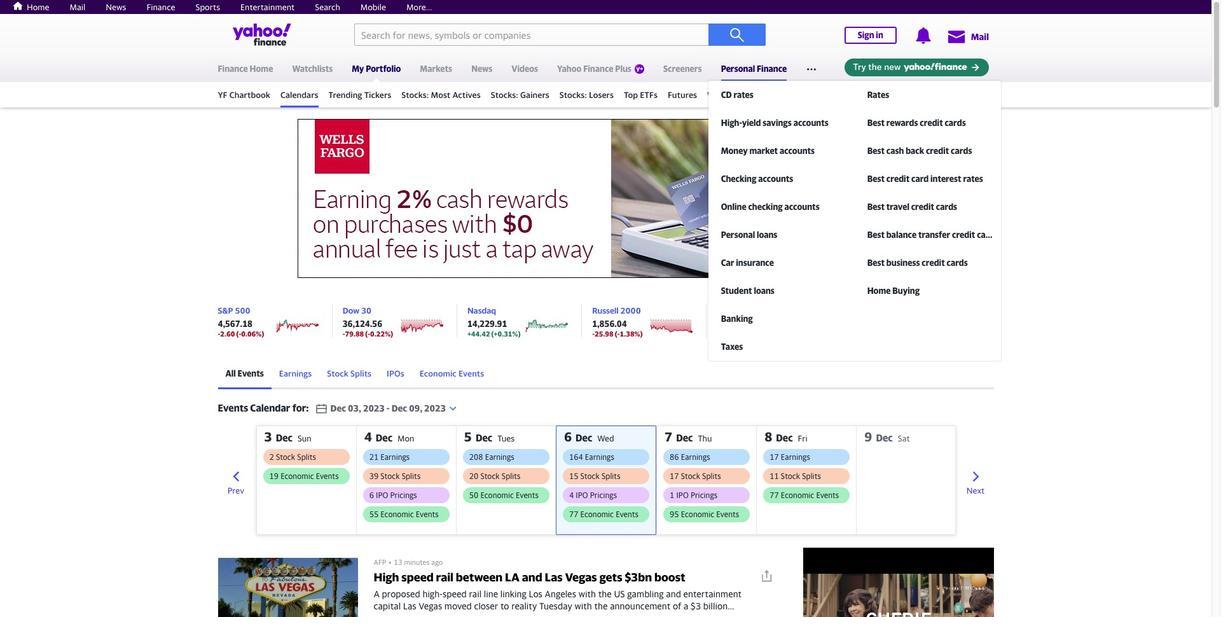 Task type: describe. For each thing, give the bounding box(es) containing it.
cd rates link
[[709, 81, 861, 109]]

dec for 5
[[476, 432, 493, 443]]

stocks: for stocks: losers
[[560, 90, 587, 100]]

pricings for 6
[[590, 491, 617, 500]]

world indices
[[708, 90, 760, 100]]

sun
[[298, 433, 312, 443]]

events down 2 stock splits
[[316, 471, 339, 481]]

world indices link
[[708, 84, 760, 106]]

money market accounts link
[[709, 137, 861, 165]]

afp • 13 minutes ago
[[374, 558, 443, 566]]

events down "20 stock splits"
[[516, 491, 539, 500]]

dec for 9
[[876, 432, 893, 443]]

social media share article menu image
[[760, 569, 773, 582]]

second
[[604, 613, 633, 617]]

finance left plus at the top right of page
[[584, 64, 614, 74]]

best credit card interest rates
[[868, 174, 984, 184]]

accounts right savings in the right top of the page
[[794, 118, 829, 128]]

0 vertical spatial 77 economic events
[[770, 491, 839, 500]]

6 ipo pricings
[[369, 491, 417, 500]]

stocks: for stocks: gainers
[[491, 90, 518, 100]]

best business credit cards link
[[855, 249, 1008, 277]]

events down 11 stock splits
[[817, 491, 839, 500]]

1 vertical spatial 77
[[569, 510, 579, 519]]

money market accounts
[[721, 146, 815, 156]]

a
[[374, 589, 380, 599]]

gets
[[600, 571, 623, 584]]

speed inside a proposed high-speed rail line linking los angeles with the us gambling and entertainment capital las vegas moved closer to reality tuesday with the announcement of a $3 billion government grant.a line linking las vegas with america's second biggest city has be
[[443, 589, 467, 599]]

russell 2000 1,856.04 -25.98 (-1.38%)
[[592, 305, 643, 338]]

transfer
[[919, 230, 951, 240]]

sports
[[196, 2, 220, 12]]

11
[[770, 471, 779, 481]]

tickers
[[364, 90, 392, 100]]

0 horizontal spatial line
[[457, 613, 471, 617]]

rates
[[868, 90, 890, 100]]

Search for news, symbols or companies text field
[[354, 24, 709, 46]]

79.88
[[345, 330, 364, 338]]

economic down the 6 ipo pricings
[[381, 510, 414, 519]]

50 economic events
[[469, 491, 539, 500]]

17 earnings
[[770, 452, 811, 462]]

top for top etfs
[[624, 90, 638, 100]]

crude oil 72.18 -0.14
[[717, 305, 752, 338]]

0 vertical spatial the
[[599, 589, 612, 599]]

earnings for 6
[[585, 452, 615, 462]]

balance
[[887, 230, 917, 240]]

2 2023 from the left
[[424, 403, 446, 414]]

mobile link
[[361, 2, 386, 12]]

cards for best travel credit cards
[[937, 202, 958, 212]]

best travel credit cards
[[868, 202, 958, 212]]

top for top mutual funds
[[821, 90, 835, 100]]

and inside a proposed high-speed rail line linking los angeles with the us gambling and entertainment capital las vegas moved closer to reality tuesday with the announcement of a $3 billion government grant.a line linking las vegas with america's second biggest city has be
[[666, 589, 681, 599]]

home for home
[[27, 2, 49, 12]]

stocks: gainers link
[[491, 84, 550, 106]]

plus
[[615, 64, 632, 74]]

economic down "20 stock splits"
[[481, 491, 514, 500]]

earnings inside 'link'
[[279, 368, 312, 379]]

rewards
[[887, 118, 919, 128]]

earnings for 8
[[781, 452, 811, 462]]

rail inside a proposed high-speed rail line linking los angeles with the us gambling and entertainment capital las vegas moved closer to reality tuesday with the announcement of a $3 billion government grant.a line linking las vegas with america's second biggest city has be
[[469, 589, 482, 599]]

prev
[[228, 486, 244, 496]]

student loans link
[[709, 277, 861, 305]]

home link
[[9, 1, 49, 12]]

dec 03, 2023 - dec 09, 2023
[[331, 403, 446, 414]]

best for best cash back credit cards
[[868, 146, 885, 156]]

finance left sports link on the top
[[147, 2, 175, 12]]

17 for 17 stock splits
[[670, 471, 679, 481]]

all
[[226, 368, 236, 379]]

angeles
[[545, 589, 576, 599]]

0 vertical spatial rail
[[436, 571, 454, 584]]

best for best balance transfer credit cards
[[868, 230, 885, 240]]

2 horizontal spatial vegas
[[565, 571, 597, 584]]

earnings for 4
[[381, 452, 410, 462]]

best for best travel credit cards
[[868, 202, 885, 212]]

home for home buying
[[868, 286, 891, 296]]

economic down 2 stock splits
[[281, 471, 314, 481]]

credit right "travel"
[[912, 202, 935, 212]]

crude oil link
[[717, 305, 752, 316]]

gainers
[[521, 90, 550, 100]]

all events link
[[218, 360, 272, 389]]

1 horizontal spatial line
[[484, 589, 498, 599]]

tab list containing all events
[[218, 360, 994, 389]]

tues
[[498, 433, 515, 443]]

accounts down high-yield savings accounts link in the top of the page
[[780, 146, 815, 156]]

6 for ipo
[[369, 491, 374, 500]]

entertainment link
[[241, 2, 295, 12]]

21
[[369, 452, 379, 462]]

rates inside cd rates link
[[734, 90, 754, 100]]

personal finance link
[[721, 55, 787, 82]]

between
[[456, 571, 503, 584]]

closer
[[474, 601, 498, 611]]

8
[[765, 429, 773, 444]]

(- for 4,567.18
[[236, 330, 241, 338]]

15 stock splits
[[569, 471, 621, 481]]

reality
[[512, 601, 537, 611]]

events down 4 ipo pricings
[[616, 510, 639, 519]]

car insurance
[[721, 258, 774, 268]]

1 vertical spatial mail
[[971, 31, 989, 42]]

dec left 09,
[[392, 403, 407, 414]]

stocks: most actives link
[[402, 84, 481, 106]]

15
[[569, 471, 579, 481]]

+44.42
[[468, 330, 490, 338]]

- for dec
[[387, 403, 390, 414]]

stocks: losers link
[[560, 84, 614, 106]]

accounts down the checking accounts link
[[785, 202, 820, 212]]

2 vertical spatial las
[[502, 613, 515, 617]]

$3
[[691, 601, 701, 611]]

buying
[[893, 286, 920, 296]]

20 stock splits
[[469, 471, 521, 481]]

0 horizontal spatial linking
[[473, 613, 500, 617]]

dec left 03,
[[331, 403, 346, 414]]

car
[[721, 258, 735, 268]]

25.98
[[595, 330, 614, 338]]

7 dec thu
[[665, 429, 712, 444]]

6 dec wed
[[564, 429, 614, 444]]

86
[[670, 452, 679, 462]]

my
[[352, 64, 364, 74]]

splits for 5
[[502, 471, 521, 481]]

gambling
[[628, 589, 664, 599]]

21 earnings
[[369, 452, 410, 462]]

sign in link
[[845, 27, 897, 44]]

stock for 7
[[681, 471, 701, 481]]

portfolio
[[366, 64, 401, 74]]

- for 25.98
[[592, 330, 595, 338]]

high
[[374, 571, 399, 584]]

cards for best rewards credit cards
[[945, 118, 966, 128]]

best credit card interest rates link
[[855, 165, 1008, 193]]

billion
[[704, 601, 728, 611]]

biggest
[[635, 613, 664, 617]]

0 horizontal spatial news link
[[106, 2, 126, 12]]

oil
[[742, 305, 752, 316]]

credit right back
[[926, 146, 950, 156]]

entertainment
[[241, 2, 295, 12]]

events down all
[[218, 402, 248, 414]]

credit down best balance transfer credit cards
[[922, 258, 945, 268]]

market
[[750, 146, 778, 156]]

videos
[[512, 64, 538, 74]]

finance up yf
[[218, 64, 248, 74]]

stock inside tab list
[[327, 368, 349, 379]]

search image
[[730, 27, 745, 42]]

best rewards credit cards
[[868, 118, 966, 128]]

personal for personal finance
[[721, 64, 755, 74]]

best for best rewards credit cards
[[868, 118, 885, 128]]

proposed
[[382, 589, 421, 599]]

dec for 4
[[376, 432, 393, 443]]

14,229.91
[[468, 319, 507, 329]]

stock for 4
[[381, 471, 400, 481]]

events right all
[[238, 368, 264, 379]]

yf chartbook
[[218, 90, 270, 100]]

online checking accounts
[[721, 202, 820, 212]]

futures
[[668, 90, 697, 100]]

sign
[[858, 30, 875, 40]]

cards up interest at the top of the page
[[951, 146, 973, 156]]

ipo for 6
[[576, 491, 588, 500]]

1 ipo pricings
[[670, 491, 718, 500]]



Task type: locate. For each thing, give the bounding box(es) containing it.
1 horizontal spatial las
[[502, 613, 515, 617]]

1 best from the top
[[868, 118, 885, 128]]

1 vertical spatial rates
[[964, 174, 984, 184]]

0 vertical spatial speed
[[402, 571, 434, 584]]

6 best from the top
[[868, 258, 885, 268]]

stock down 86 earnings
[[681, 471, 701, 481]]

1 vertical spatial linking
[[473, 613, 500, 617]]

(- inside dow 30 36,124.56 -79.88 (-0.22%)
[[365, 330, 370, 338]]

dec inside 9 dec sat
[[876, 432, 893, 443]]

stocks: for stocks: most actives
[[402, 90, 429, 100]]

personal down the online
[[721, 230, 755, 240]]

11 stock splits
[[770, 471, 821, 481]]

0 horizontal spatial rates
[[734, 90, 754, 100]]

top
[[624, 90, 638, 100], [821, 90, 835, 100]]

high-
[[721, 118, 742, 128]]

1 vertical spatial home
[[250, 64, 273, 74]]

- down the 36,124.56
[[343, 330, 345, 338]]

77 down 11
[[770, 491, 779, 500]]

earnings up for:
[[279, 368, 312, 379]]

1 horizontal spatial top
[[821, 90, 835, 100]]

2 ipo from the left
[[576, 491, 588, 500]]

home inside home buying link
[[868, 286, 891, 296]]

1 horizontal spatial vegas
[[518, 613, 541, 617]]

stock splits link
[[320, 360, 379, 389]]

los
[[529, 589, 543, 599]]

economic down "1 ipo pricings"
[[681, 510, 715, 519]]

travel
[[887, 202, 910, 212]]

tab list
[[218, 360, 994, 389]]

2 vertical spatial home
[[868, 286, 891, 296]]

17 up 11
[[770, 452, 779, 462]]

1 vertical spatial news link
[[472, 55, 493, 80]]

finance home
[[218, 64, 273, 74]]

$3bn
[[625, 571, 652, 584]]

95 economic events
[[670, 510, 739, 519]]

stock right 11
[[781, 471, 801, 481]]

rail down ago
[[436, 571, 454, 584]]

1 horizontal spatial rail
[[469, 589, 482, 599]]

stock for 5
[[481, 471, 500, 481]]

1 horizontal spatial home
[[250, 64, 273, 74]]

0 vertical spatial news link
[[106, 2, 126, 12]]

line down moved
[[457, 613, 471, 617]]

ipo down 15
[[576, 491, 588, 500]]

0 vertical spatial rates
[[734, 90, 754, 100]]

0 vertical spatial home
[[27, 2, 49, 12]]

1 vertical spatial and
[[666, 589, 681, 599]]

top mutual funds
[[821, 90, 889, 100]]

1 horizontal spatial 17
[[770, 452, 779, 462]]

splits for 8
[[803, 471, 821, 481]]

personal for personal loans
[[721, 230, 755, 240]]

0 vertical spatial personal
[[721, 64, 755, 74]]

2 pricings from the left
[[590, 491, 617, 500]]

top inside 'link'
[[821, 90, 835, 100]]

sat
[[898, 433, 910, 443]]

5 dec tues
[[464, 429, 515, 444]]

moved
[[445, 601, 472, 611]]

1 horizontal spatial mail link
[[947, 25, 989, 48]]

premium yahoo finance logo image
[[635, 64, 645, 74]]

2 top from the left
[[821, 90, 835, 100]]

screeners
[[664, 64, 702, 74]]

0 horizontal spatial pricings
[[390, 491, 417, 500]]

economic down 4 ipo pricings
[[581, 510, 614, 519]]

cards down transfer
[[947, 258, 968, 268]]

the up the "second"
[[595, 601, 608, 611]]

economic events
[[420, 368, 484, 379]]

dow 30 link
[[343, 305, 372, 316]]

1 horizontal spatial news link
[[472, 55, 493, 80]]

0 horizontal spatial rail
[[436, 571, 454, 584]]

2 horizontal spatial ipo
[[677, 491, 689, 500]]

1 vertical spatial rail
[[469, 589, 482, 599]]

earnings up "20 stock splits"
[[485, 452, 515, 462]]

sign in
[[858, 30, 884, 40]]

splits inside stock splits link
[[351, 368, 372, 379]]

actives
[[453, 90, 481, 100]]

4 for dec
[[364, 429, 372, 444]]

earnings
[[279, 368, 312, 379], [381, 452, 410, 462], [485, 452, 515, 462], [585, 452, 615, 462], [681, 452, 711, 462], [781, 452, 811, 462]]

1
[[670, 491, 675, 500]]

to
[[501, 601, 509, 611]]

stock for 6
[[581, 471, 600, 481]]

1 horizontal spatial ipo
[[576, 491, 588, 500]]

credit left card
[[887, 174, 910, 184]]

splits for 6
[[602, 471, 621, 481]]

stocks: most actives
[[402, 90, 481, 100]]

has
[[684, 613, 698, 617]]

cards down 'rates' link at the top
[[945, 118, 966, 128]]

pricings up 55 economic events
[[390, 491, 417, 500]]

2 stock splits
[[269, 452, 316, 462]]

0 horizontal spatial 6
[[369, 491, 374, 500]]

finance up cd rates link
[[757, 64, 787, 74]]

events calendar for:
[[218, 402, 309, 414]]

earnings up 11 stock splits
[[781, 452, 811, 462]]

1 vertical spatial loans
[[754, 286, 775, 296]]

0 vertical spatial linking
[[501, 589, 527, 599]]

pricings down 15 stock splits on the bottom of the page
[[590, 491, 617, 500]]

0 vertical spatial mail
[[70, 2, 85, 12]]

8 dec fri
[[765, 429, 808, 444]]

la
[[505, 571, 520, 584]]

dec inside 7 dec thu
[[676, 432, 693, 443]]

russell 2000 link
[[592, 305, 641, 316]]

speed down minutes
[[402, 571, 434, 584]]

(- inside the 'russell 2000 1,856.04 -25.98 (-1.38%)'
[[615, 330, 620, 338]]

ipo down 39
[[376, 491, 388, 500]]

dec right 8
[[776, 432, 793, 443]]

insurance
[[736, 258, 774, 268]]

1 horizontal spatial (-
[[365, 330, 370, 338]]

navigation containing finance home
[[0, 52, 1212, 361]]

2
[[269, 452, 274, 462]]

rates inside best credit card interest rates link
[[964, 174, 984, 184]]

earnings up 15 stock splits on the bottom of the page
[[585, 452, 615, 462]]

loans down checking
[[757, 230, 778, 240]]

checking accounts
[[721, 174, 794, 184]]

dec inside 5 dec tues
[[476, 432, 493, 443]]

watchlists
[[292, 64, 333, 74]]

0 vertical spatial 4
[[364, 429, 372, 444]]

best left "balance"
[[868, 230, 885, 240]]

2 vertical spatial vegas
[[518, 613, 541, 617]]

77 economic events down 4 ipo pricings
[[569, 510, 639, 519]]

stocks: down yahoo
[[560, 90, 587, 100]]

dec for 3
[[276, 432, 293, 443]]

1 vertical spatial personal
[[721, 230, 755, 240]]

4 up 21 on the left bottom
[[364, 429, 372, 444]]

stock right the 20
[[481, 471, 500, 481]]

loans for personal loans
[[757, 230, 778, 240]]

0 vertical spatial 6
[[564, 429, 572, 444]]

best cash back credit cards
[[868, 146, 973, 156]]

vegas up the angeles
[[565, 571, 597, 584]]

(- down 4,567.18
[[236, 330, 241, 338]]

2 horizontal spatial stocks:
[[560, 90, 587, 100]]

2 best from the top
[[868, 146, 885, 156]]

vegas down reality
[[518, 613, 541, 617]]

pricings for 4
[[390, 491, 417, 500]]

pricings for 7
[[691, 491, 718, 500]]

3 ipo from the left
[[677, 491, 689, 500]]

events
[[238, 368, 264, 379], [459, 368, 484, 379], [218, 402, 248, 414], [316, 471, 339, 481], [516, 491, 539, 500], [817, 491, 839, 500], [416, 510, 439, 519], [616, 510, 639, 519], [717, 510, 739, 519]]

2023 right 09,
[[424, 403, 446, 414]]

stock for 8
[[781, 471, 801, 481]]

stock right 2
[[276, 452, 295, 462]]

- for 0.14
[[717, 330, 720, 338]]

entertainment
[[684, 589, 742, 599]]

1 vertical spatial with
[[575, 601, 592, 611]]

0 horizontal spatial top
[[624, 90, 638, 100]]

0 vertical spatial news
[[106, 2, 126, 12]]

splits up "1 ipo pricings"
[[703, 471, 721, 481]]

las
[[545, 571, 563, 584], [403, 601, 417, 611], [502, 613, 515, 617]]

3 pricings from the left
[[691, 491, 718, 500]]

0 horizontal spatial (-
[[236, 330, 241, 338]]

1 personal from the top
[[721, 64, 755, 74]]

linking down closer
[[473, 613, 500, 617]]

best for best credit card interest rates
[[868, 174, 885, 184]]

1 vertical spatial line
[[457, 613, 471, 617]]

5 best from the top
[[868, 230, 885, 240]]

capital
[[374, 601, 401, 611]]

earnings up 17 stock splits
[[681, 452, 711, 462]]

1 vertical spatial 6
[[369, 491, 374, 500]]

2 horizontal spatial las
[[545, 571, 563, 584]]

economic down 11 stock splits
[[781, 491, 815, 500]]

0 vertical spatial mail link
[[70, 2, 85, 12]]

1 horizontal spatial linking
[[501, 589, 527, 599]]

best left rewards
[[868, 118, 885, 128]]

3 (- from the left
[[615, 330, 620, 338]]

3 best from the top
[[868, 174, 885, 184]]

dec right 9
[[876, 432, 893, 443]]

2 horizontal spatial pricings
[[691, 491, 718, 500]]

13
[[394, 558, 402, 566]]

pricings
[[390, 491, 417, 500], [590, 491, 617, 500], [691, 491, 718, 500]]

online
[[721, 202, 747, 212]]

1 top from the left
[[624, 90, 638, 100]]

0 horizontal spatial home
[[27, 2, 49, 12]]

2 personal from the top
[[721, 230, 755, 240]]

cards right transfer
[[977, 230, 999, 240]]

earnings up 39 stock splits
[[381, 452, 410, 462]]

best balance transfer credit cards link
[[855, 221, 1008, 249]]

watchlists link
[[292, 55, 333, 80]]

9
[[865, 429, 873, 444]]

1 horizontal spatial stocks:
[[491, 90, 518, 100]]

208 earnings
[[469, 452, 515, 462]]

accounts up online checking accounts
[[759, 174, 794, 184]]

1 horizontal spatial speed
[[443, 589, 467, 599]]

dec inside 3 dec sun
[[276, 432, 293, 443]]

1 horizontal spatial rates
[[964, 174, 984, 184]]

1 vertical spatial the
[[595, 601, 608, 611]]

line up closer
[[484, 589, 498, 599]]

try the new yahoo finance image
[[845, 59, 989, 77]]

dec up "21 earnings"
[[376, 432, 393, 443]]

- inside dow 30 36,124.56 -79.88 (-0.22%)
[[343, 330, 345, 338]]

- for 79.88
[[343, 330, 345, 338]]

best left business
[[868, 258, 885, 268]]

dec right 5
[[476, 432, 493, 443]]

1 pricings from the left
[[390, 491, 417, 500]]

0 horizontal spatial stocks:
[[402, 90, 429, 100]]

screeners link
[[664, 55, 702, 80]]

0 vertical spatial vegas
[[565, 571, 597, 584]]

credit right transfer
[[953, 230, 976, 240]]

personal
[[721, 64, 755, 74], [721, 230, 755, 240]]

dec inside 6 dec wed
[[576, 432, 593, 443]]

1 vertical spatial 77 economic events
[[569, 510, 639, 519]]

the left the us
[[599, 589, 612, 599]]

0 horizontal spatial speed
[[402, 571, 434, 584]]

dec up "164 earnings"
[[576, 432, 593, 443]]

1 stocks: from the left
[[402, 90, 429, 100]]

20
[[469, 471, 479, 481]]

3 stocks: from the left
[[560, 90, 587, 100]]

1 horizontal spatial 6
[[564, 429, 572, 444]]

2 (- from the left
[[365, 330, 370, 338]]

(- for 1,856.04
[[615, 330, 620, 338]]

1.38%)
[[620, 330, 643, 338]]

events down "1 ipo pricings"
[[717, 510, 739, 519]]

student
[[721, 286, 753, 296]]

mail link
[[70, 2, 85, 12], [947, 25, 989, 48]]

dec for 6
[[576, 432, 593, 443]]

notifications image
[[915, 27, 932, 44]]

- inside s&p 500 4,567.18 -2.60 (-0.06%)
[[218, 330, 220, 338]]

0 horizontal spatial las
[[403, 601, 417, 611]]

17 for 17 earnings
[[770, 452, 779, 462]]

search
[[315, 2, 340, 12]]

1 vertical spatial speed
[[443, 589, 467, 599]]

dec inside 8 dec fri
[[776, 432, 793, 443]]

1 vertical spatial advertisement region
[[803, 548, 994, 617]]

0 vertical spatial with
[[579, 589, 596, 599]]

- down "72.18"
[[717, 330, 720, 338]]

my portfolio
[[352, 64, 401, 74]]

earnings for 5
[[485, 452, 515, 462]]

0 horizontal spatial 2023
[[363, 403, 385, 414]]

17 stock splits
[[670, 471, 721, 481]]

2 stocks: from the left
[[491, 90, 518, 100]]

losers
[[589, 90, 614, 100]]

of
[[673, 601, 682, 611]]

dec for 8
[[776, 432, 793, 443]]

car insurance link
[[709, 249, 861, 277]]

(- down 1,856.04
[[615, 330, 620, 338]]

money
[[721, 146, 748, 156]]

0 horizontal spatial ipo
[[376, 491, 388, 500]]

4 for ipo
[[569, 491, 574, 500]]

- down 1,856.04
[[592, 330, 595, 338]]

0 horizontal spatial and
[[522, 571, 543, 584]]

ipo for 4
[[376, 491, 388, 500]]

1 2023 from the left
[[363, 403, 385, 414]]

banking link
[[709, 305, 861, 333]]

ipo for 7
[[677, 491, 689, 500]]

yf chartbook link
[[218, 84, 270, 106]]

0 horizontal spatial news
[[106, 2, 126, 12]]

9 dec sat
[[865, 429, 910, 444]]

0 vertical spatial advertisement region
[[297, 119, 915, 278]]

mail link right the notifications image
[[947, 25, 989, 48]]

0 vertical spatial las
[[545, 571, 563, 584]]

(+0.31%)
[[492, 330, 521, 338]]

(- for 36,124.56
[[365, 330, 370, 338]]

dec right 3
[[276, 432, 293, 443]]

77 economic events down 11 stock splits
[[770, 491, 839, 500]]

stocks: left gainers
[[491, 90, 518, 100]]

splits for 7
[[703, 471, 721, 481]]

banking
[[721, 314, 753, 324]]

best for best business credit cards
[[868, 258, 885, 268]]

ipo right 1
[[677, 491, 689, 500]]

events down the 6 ipo pricings
[[416, 510, 439, 519]]

1 horizontal spatial 77 economic events
[[770, 491, 839, 500]]

55 economic events
[[369, 510, 439, 519]]

top left mutual
[[821, 90, 835, 100]]

0 vertical spatial loans
[[757, 230, 778, 240]]

earnings for 7
[[681, 452, 711, 462]]

mail right home link
[[70, 2, 85, 12]]

las up government
[[403, 601, 417, 611]]

(- inside s&p 500 4,567.18 -2.60 (-0.06%)
[[236, 330, 241, 338]]

0 horizontal spatial vegas
[[419, 601, 442, 611]]

09,
[[409, 403, 423, 414]]

navigation
[[0, 52, 1212, 361]]

1 horizontal spatial 2023
[[424, 403, 446, 414]]

2 horizontal spatial (-
[[615, 330, 620, 338]]

loans right "student"
[[754, 286, 775, 296]]

linking
[[501, 589, 527, 599], [473, 613, 500, 617]]

1 vertical spatial las
[[403, 601, 417, 611]]

5
[[464, 429, 472, 444]]

trending
[[329, 90, 362, 100]]

dec for 7
[[676, 432, 693, 443]]

splits down 'sun'
[[297, 452, 316, 462]]

39 stock splits
[[369, 471, 421, 481]]

ipos link
[[379, 360, 412, 389]]

pricings up 95 economic events
[[691, 491, 718, 500]]

credit up 'best cash back credit cards' link
[[920, 118, 943, 128]]

2023 right 03,
[[363, 403, 385, 414]]

0 horizontal spatial 77
[[569, 510, 579, 519]]

- for 2.60
[[218, 330, 220, 338]]

best cash back credit cards link
[[855, 137, 1008, 165]]

77 down 4 ipo pricings
[[569, 510, 579, 519]]

0.06%)
[[241, 330, 264, 338]]

0 vertical spatial 17
[[770, 452, 779, 462]]

30
[[361, 305, 372, 316]]

news link up actives
[[472, 55, 493, 80]]

economic up 09,
[[420, 368, 457, 379]]

rates right cd at top
[[734, 90, 754, 100]]

rail
[[436, 571, 454, 584], [469, 589, 482, 599]]

0 horizontal spatial mail
[[70, 2, 85, 12]]

cards for best business credit cards
[[947, 258, 968, 268]]

6 for dec
[[564, 429, 572, 444]]

- inside crude oil 72.18 -0.14
[[717, 330, 720, 338]]

home inside finance home link
[[250, 64, 273, 74]]

mail link right home link
[[70, 2, 85, 12]]

splits left ipos
[[351, 368, 372, 379]]

dec inside 4 dec mon
[[376, 432, 393, 443]]

splits up 50 economic events
[[502, 471, 521, 481]]

news left finance link
[[106, 2, 126, 12]]

208
[[469, 452, 483, 462]]

america's
[[563, 613, 602, 617]]

best rewards credit cards link
[[855, 109, 1008, 137]]

nasdaq
[[468, 305, 496, 316]]

0 vertical spatial line
[[484, 589, 498, 599]]

- left 09,
[[387, 403, 390, 414]]

1 horizontal spatial news
[[472, 64, 493, 74]]

•
[[389, 558, 391, 566]]

best travel credit cards link
[[855, 193, 1008, 221]]

1 horizontal spatial pricings
[[590, 491, 617, 500]]

0 vertical spatial 77
[[770, 491, 779, 500]]

las down 'to'
[[502, 613, 515, 617]]

home inside home link
[[27, 2, 49, 12]]

72.18
[[717, 319, 740, 329]]

1 vertical spatial 17
[[670, 471, 679, 481]]

yield
[[742, 118, 761, 128]]

1 horizontal spatial 77
[[770, 491, 779, 500]]

0 horizontal spatial 4
[[364, 429, 372, 444]]

1 ipo from the left
[[376, 491, 388, 500]]

indices
[[733, 90, 760, 100]]

for:
[[292, 402, 309, 414]]

splits for 4
[[402, 471, 421, 481]]

events down +44.42 at the left of the page
[[459, 368, 484, 379]]

1 horizontal spatial mail
[[971, 31, 989, 42]]

1 vertical spatial news
[[472, 64, 493, 74]]

19 economic events
[[269, 471, 339, 481]]

1 horizontal spatial 4
[[569, 491, 574, 500]]

0 vertical spatial and
[[522, 571, 543, 584]]

news link left finance link
[[106, 2, 126, 12]]

0 horizontal spatial 17
[[670, 471, 679, 481]]

0.14
[[720, 330, 734, 338]]

rates link
[[855, 81, 1008, 109]]

4 dec mon
[[364, 429, 415, 444]]

4 best from the top
[[868, 202, 885, 212]]

splits down '17 earnings'
[[803, 471, 821, 481]]

personal loans
[[721, 230, 778, 240]]

rail up closer
[[469, 589, 482, 599]]

top left etfs
[[624, 90, 638, 100]]

loans for student loans
[[754, 286, 775, 296]]

1 vertical spatial mail link
[[947, 25, 989, 48]]

1 vertical spatial vegas
[[419, 601, 442, 611]]

advertisement region
[[297, 119, 915, 278], [803, 548, 994, 617]]

- inside the 'russell 2000 1,856.04 -25.98 (-1.38%)'
[[592, 330, 595, 338]]

2 vertical spatial with
[[543, 613, 561, 617]]

linking up 'to'
[[501, 589, 527, 599]]

nasdaq link
[[468, 305, 496, 316]]

1 (- from the left
[[236, 330, 241, 338]]



Task type: vqa. For each thing, say whether or not it's contained in the screenshot.
the 39 Stock Splits
yes



